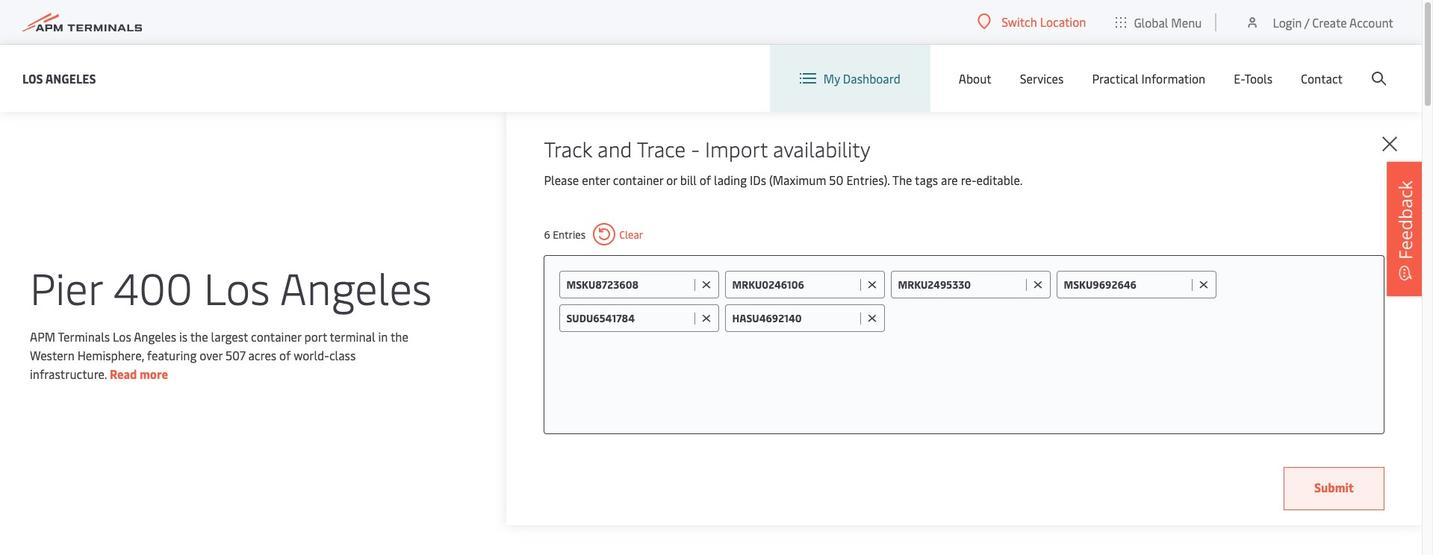 Task type: locate. For each thing, give the bounding box(es) containing it.
1 horizontal spatial entered id text field
[[1064, 278, 1189, 292]]

contact button
[[1301, 45, 1343, 112]]

account
[[1350, 14, 1394, 30]]

import
[[705, 134, 768, 163]]

angeles for pier 400 los angeles
[[280, 257, 432, 316]]

container
[[613, 172, 664, 188], [251, 328, 301, 345]]

of inside "apm terminals los angeles is the largest container port terminal in the western hemisphere, featuring over 507 acres of world-class infrastructure."
[[279, 347, 291, 363]]

6 entries
[[544, 227, 586, 242]]

0 vertical spatial los
[[22, 70, 43, 86]]

0 horizontal spatial angeles
[[45, 70, 96, 86]]

global menu
[[1134, 14, 1202, 30]]

los for 400
[[204, 257, 270, 316]]

submit
[[1315, 480, 1354, 496]]

2 horizontal spatial angeles
[[280, 257, 432, 316]]

container left or
[[613, 172, 664, 188]]

of right the bill
[[700, 172, 711, 188]]

create
[[1313, 14, 1347, 30]]

los for terminals
[[113, 328, 131, 345]]

entries
[[553, 227, 586, 242]]

bill
[[680, 172, 697, 188]]

(maximum
[[769, 172, 827, 188]]

of
[[700, 172, 711, 188], [279, 347, 291, 363]]

0 horizontal spatial the
[[190, 328, 208, 345]]

2 the from the left
[[391, 328, 409, 345]]

1 horizontal spatial the
[[391, 328, 409, 345]]

feedback button
[[1387, 162, 1425, 297]]

ids
[[750, 172, 766, 188]]

hemisphere,
[[78, 347, 144, 363]]

e-tools button
[[1234, 45, 1273, 112]]

of right acres
[[279, 347, 291, 363]]

location
[[1040, 13, 1086, 30]]

the
[[893, 172, 913, 188]]

acres
[[248, 347, 277, 363]]

the
[[190, 328, 208, 345], [391, 328, 409, 345]]

e-tools
[[1234, 70, 1273, 87]]

2 vertical spatial angeles
[[134, 328, 176, 345]]

switch location button
[[978, 13, 1086, 30]]

angeles inside "apm terminals los angeles is the largest container port terminal in the western hemisphere, featuring over 507 acres of world-class infrastructure."
[[134, 328, 176, 345]]

container up acres
[[251, 328, 301, 345]]

0 horizontal spatial container
[[251, 328, 301, 345]]

Entered ID text field
[[567, 278, 691, 292], [732, 278, 857, 292], [898, 278, 1023, 292], [732, 312, 857, 326]]

1 horizontal spatial angeles
[[134, 328, 176, 345]]

0 horizontal spatial los
[[22, 70, 43, 86]]

western
[[30, 347, 75, 363]]

0 horizontal spatial of
[[279, 347, 291, 363]]

los inside "link"
[[22, 70, 43, 86]]

1 vertical spatial of
[[279, 347, 291, 363]]

about
[[959, 70, 992, 87]]

the right in
[[391, 328, 409, 345]]

1 horizontal spatial of
[[700, 172, 711, 188]]

services button
[[1020, 45, 1064, 112]]

0 vertical spatial angeles
[[45, 70, 96, 86]]

2 horizontal spatial los
[[204, 257, 270, 316]]

services
[[1020, 70, 1064, 87]]

the right is
[[190, 328, 208, 345]]

submit button
[[1284, 468, 1385, 511]]

1 vertical spatial angeles
[[280, 257, 432, 316]]

information
[[1142, 70, 1206, 87]]

1 vertical spatial entered id text field
[[567, 312, 691, 326]]

about button
[[959, 45, 992, 112]]

1 vertical spatial los
[[204, 257, 270, 316]]

50
[[829, 172, 844, 188]]

los inside "apm terminals los angeles is the largest container port terminal in the western hemisphere, featuring over 507 acres of world-class infrastructure."
[[113, 328, 131, 345]]

0 vertical spatial container
[[613, 172, 664, 188]]

tools
[[1245, 70, 1273, 87]]

apm
[[30, 328, 55, 345]]

clear button
[[593, 223, 643, 246]]

container inside "apm terminals los angeles is the largest container port terminal in the western hemisphere, featuring over 507 acres of world-class infrastructure."
[[251, 328, 301, 345]]

tags
[[915, 172, 938, 188]]

over
[[200, 347, 223, 363]]

los
[[22, 70, 43, 86], [204, 257, 270, 316], [113, 328, 131, 345]]

angeles inside "link"
[[45, 70, 96, 86]]

more
[[140, 366, 168, 382]]

please
[[544, 172, 579, 188]]

are
[[941, 172, 958, 188]]

menu
[[1172, 14, 1202, 30]]

1 vertical spatial container
[[251, 328, 301, 345]]

trace
[[637, 134, 686, 163]]

class
[[329, 347, 356, 363]]

6
[[544, 227, 550, 242]]

featuring
[[147, 347, 197, 363]]

please enter container or bill of lading ids (maximum 50 entries). the tags are re-editable.
[[544, 172, 1023, 188]]

angeles
[[45, 70, 96, 86], [280, 257, 432, 316], [134, 328, 176, 345]]

1 horizontal spatial los
[[113, 328, 131, 345]]

Entered ID text field
[[1064, 278, 1189, 292], [567, 312, 691, 326]]

2 vertical spatial los
[[113, 328, 131, 345]]

1 the from the left
[[190, 328, 208, 345]]

practical information
[[1092, 70, 1206, 87]]



Task type: vqa. For each thing, say whether or not it's contained in the screenshot.
the left First
no



Task type: describe. For each thing, give the bounding box(es) containing it.
my dashboard
[[824, 70, 901, 87]]

re-
[[961, 172, 977, 188]]

port
[[304, 328, 327, 345]]

pier 400 los angeles
[[30, 257, 432, 316]]

0 horizontal spatial entered id text field
[[567, 312, 691, 326]]

and
[[598, 134, 632, 163]]

practical information button
[[1092, 45, 1206, 112]]

0 vertical spatial of
[[700, 172, 711, 188]]

switch
[[1002, 13, 1037, 30]]

global
[[1134, 14, 1169, 30]]

or
[[667, 172, 677, 188]]

track
[[544, 134, 592, 163]]

los angeles
[[22, 70, 96, 86]]

Type or paste your IDs here text field
[[892, 305, 1369, 332]]

read
[[110, 366, 137, 382]]

lading
[[714, 172, 747, 188]]

login / create account
[[1273, 14, 1394, 30]]

la secondary image
[[100, 350, 362, 556]]

clear
[[619, 227, 643, 242]]

angeles for apm terminals los angeles is the largest container port terminal in the western hemisphere, featuring over 507 acres of world-class infrastructure.
[[134, 328, 176, 345]]

los angeles link
[[22, 69, 96, 88]]

pier
[[30, 257, 102, 316]]

contact
[[1301, 70, 1343, 87]]

global menu button
[[1101, 0, 1217, 44]]

/
[[1305, 14, 1310, 30]]

infrastructure.
[[30, 366, 107, 382]]

feedback
[[1393, 181, 1418, 260]]

largest
[[211, 328, 248, 345]]

track and trace - import availability
[[544, 134, 871, 163]]

0 vertical spatial entered id text field
[[1064, 278, 1189, 292]]

availability
[[773, 134, 871, 163]]

read more link
[[110, 366, 168, 382]]

read more
[[110, 366, 168, 382]]

507
[[226, 347, 245, 363]]

terminals
[[58, 328, 110, 345]]

login
[[1273, 14, 1302, 30]]

entries).
[[847, 172, 890, 188]]

my
[[824, 70, 840, 87]]

login / create account link
[[1246, 0, 1394, 44]]

world-
[[294, 347, 329, 363]]

is
[[179, 328, 188, 345]]

enter
[[582, 172, 610, 188]]

e-
[[1234, 70, 1245, 87]]

practical
[[1092, 70, 1139, 87]]

terminal
[[330, 328, 375, 345]]

-
[[691, 134, 700, 163]]

in
[[378, 328, 388, 345]]

apm terminals los angeles is the largest container port terminal in the western hemisphere, featuring over 507 acres of world-class infrastructure.
[[30, 328, 409, 382]]

dashboard
[[843, 70, 901, 87]]

1 horizontal spatial container
[[613, 172, 664, 188]]

400
[[113, 257, 193, 316]]

editable.
[[977, 172, 1023, 188]]

switch location
[[1002, 13, 1086, 30]]

my dashboard button
[[800, 45, 901, 112]]



